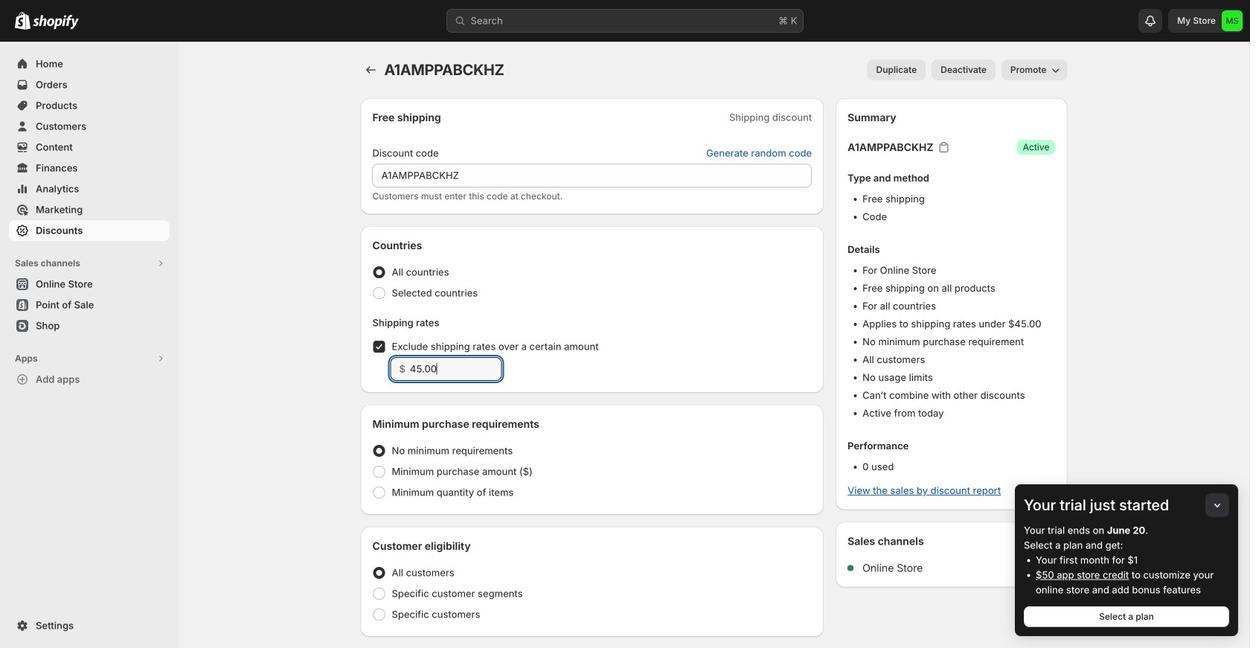 Task type: locate. For each thing, give the bounding box(es) containing it.
None text field
[[372, 164, 812, 188]]



Task type: vqa. For each thing, say whether or not it's contained in the screenshot.
My Store icon
yes



Task type: describe. For each thing, give the bounding box(es) containing it.
shopify image
[[33, 15, 79, 30]]

0.00 text field
[[410, 357, 502, 381]]

shopify image
[[15, 12, 31, 30]]

my store image
[[1222, 10, 1243, 31]]



